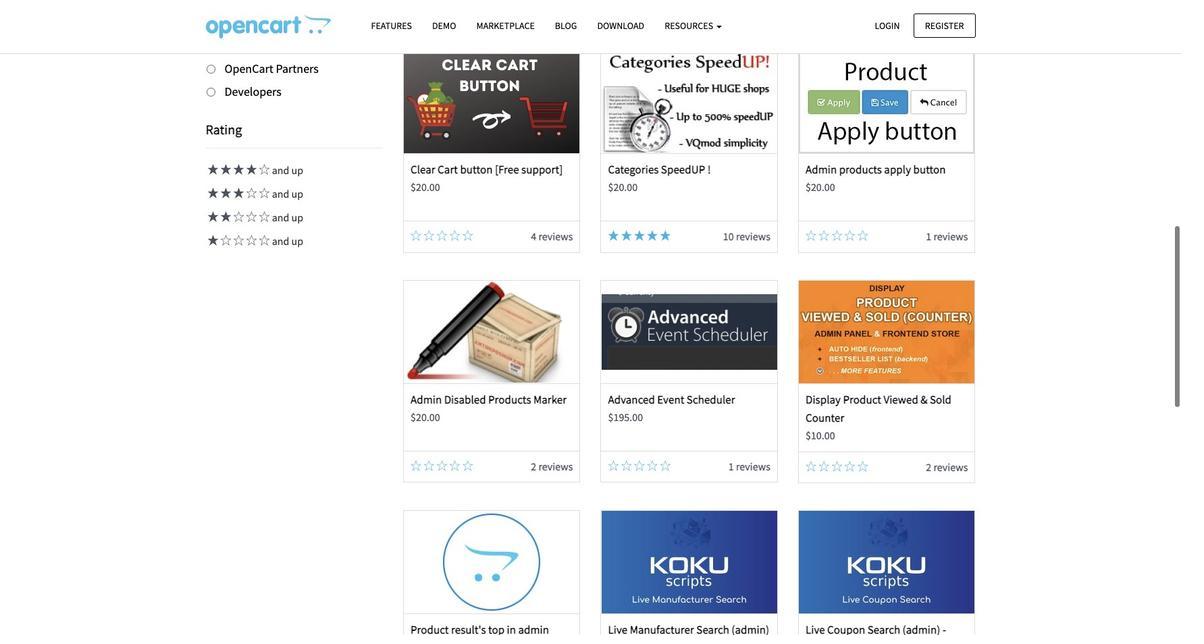 Task type: describe. For each thing, give the bounding box(es) containing it.
1 for advanced event scheduler
[[728, 460, 734, 473]]

marketplace
[[476, 20, 535, 32]]

2 for display product viewed & sold counter
[[926, 460, 931, 474]]

reviews for clear cart button [free support]
[[538, 230, 573, 243]]

display product viewed & sold counter $10.00
[[806, 392, 952, 442]]

2 reviews for display product viewed & sold counter
[[926, 460, 968, 474]]

admin for admin products apply button
[[806, 162, 837, 177]]

display product viewed & sold counter image
[[799, 281, 975, 383]]

4 and up link from the top
[[206, 235, 303, 248]]

admin products apply button link
[[806, 162, 946, 177]]

1 for admin products apply button
[[926, 230, 931, 243]]

1 reviews for admin products apply button
[[926, 230, 968, 243]]

resources
[[665, 20, 715, 32]]

categories speedup ! link
[[608, 162, 711, 177]]

apply
[[884, 162, 911, 177]]

login link
[[863, 13, 911, 38]]

products
[[839, 162, 882, 177]]

viewed
[[884, 392, 918, 407]]

advanced event scheduler $195.00
[[608, 392, 735, 424]]

2 up from the top
[[291, 187, 303, 201]]

$20.00 inside admin disabled products marker $20.00
[[411, 411, 440, 424]]

products
[[488, 392, 531, 407]]

live coupon search (admin) - vqmod image
[[799, 511, 975, 614]]

advanced event scheduler image
[[601, 281, 777, 383]]

opencart - marketplace image
[[206, 14, 331, 38]]

opencart partners
[[225, 61, 319, 76]]

advanced event scheduler link
[[608, 392, 735, 407]]

button inside admin products apply button $20.00
[[913, 162, 946, 177]]

admin disabled products marker $20.00
[[411, 392, 567, 424]]

register
[[925, 19, 964, 31]]

and for 2nd and up link from the top of the page
[[272, 187, 289, 201]]

clear
[[411, 162, 435, 177]]

categories speedup ! $20.00
[[608, 162, 711, 194]]

1 and up from the top
[[270, 164, 303, 177]]

categories
[[608, 162, 659, 177]]

10
[[723, 230, 734, 243]]

display product viewed & sold counter link
[[806, 392, 952, 425]]

2 and up link from the top
[[206, 187, 303, 201]]

scheduler
[[687, 392, 735, 407]]

1 up from the top
[[291, 164, 303, 177]]

!
[[707, 162, 711, 177]]

2 reviews for admin disabled products marker
[[531, 460, 573, 473]]

clear cart button [free support] image
[[404, 51, 580, 153]]

display
[[806, 392, 841, 407]]

admin products apply button $20.00
[[806, 162, 946, 194]]

10 reviews
[[723, 230, 770, 243]]

blog
[[555, 20, 577, 32]]

download link
[[587, 14, 654, 38]]

speedup
[[661, 162, 705, 177]]

resources link
[[654, 14, 732, 38]]

4
[[531, 230, 536, 243]]

$20.00 inside admin products apply button $20.00
[[806, 181, 835, 194]]

reviews for admin products apply button
[[934, 230, 968, 243]]

reviews for advanced event scheduler
[[736, 460, 770, 473]]



Task type: locate. For each thing, give the bounding box(es) containing it.
1 horizontal spatial admin
[[806, 162, 837, 177]]

1 vertical spatial 1
[[728, 460, 734, 473]]

2
[[531, 460, 536, 473], [926, 460, 931, 474]]

clear cart button [free support] $20.00
[[411, 162, 563, 194]]

counter
[[806, 411, 844, 425]]

4 and up from the top
[[270, 235, 303, 248]]

up
[[291, 164, 303, 177], [291, 187, 303, 201], [291, 211, 303, 224], [291, 235, 303, 248]]

1 button from the left
[[460, 162, 493, 177]]

0 horizontal spatial admin
[[411, 392, 442, 407]]

blog link
[[545, 14, 587, 38]]

register link
[[914, 13, 975, 38]]

0 horizontal spatial button
[[460, 162, 493, 177]]

marketplace link
[[466, 14, 545, 38]]

star light image
[[206, 164, 218, 175], [218, 188, 231, 199], [231, 188, 244, 199], [206, 212, 218, 222], [660, 230, 671, 241]]

0 vertical spatial 1
[[926, 230, 931, 243]]

opencart
[[225, 61, 273, 76]]

$10.00
[[806, 429, 835, 442]]

and for second and up link from the bottom of the page
[[272, 211, 289, 224]]

3 and from the top
[[272, 211, 289, 224]]

4 reviews
[[531, 230, 573, 243]]

3 and up link from the top
[[206, 211, 303, 224]]

admin left products
[[806, 162, 837, 177]]

admin inside admin products apply button $20.00
[[806, 162, 837, 177]]

categories speedup ! image
[[601, 51, 777, 153]]

live manufacturer search (admin) - vqmod image
[[601, 511, 777, 614]]

1 horizontal spatial 2 reviews
[[926, 460, 968, 474]]

&
[[921, 392, 928, 407]]

$195.00
[[608, 411, 643, 424]]

admin disabled products marker image
[[404, 281, 580, 383]]

0 horizontal spatial 1
[[728, 460, 734, 473]]

0 vertical spatial admin
[[806, 162, 837, 177]]

all
[[225, 38, 237, 53]]

1 horizontal spatial 2
[[926, 460, 931, 474]]

and up
[[270, 164, 303, 177], [270, 187, 303, 201], [270, 211, 303, 224], [270, 235, 303, 248]]

$20.00 inside the clear cart button [free support] $20.00
[[411, 181, 440, 194]]

button inside the clear cart button [free support] $20.00
[[460, 162, 493, 177]]

rating
[[206, 121, 242, 138]]

admin
[[806, 162, 837, 177], [411, 392, 442, 407]]

1
[[926, 230, 931, 243], [728, 460, 734, 473]]

None radio
[[206, 65, 215, 73], [206, 88, 215, 96], [206, 65, 215, 73], [206, 88, 215, 96]]

1 reviews for advanced event scheduler
[[728, 460, 770, 473]]

star light o image
[[411, 230, 421, 241], [424, 230, 434, 241], [437, 230, 447, 241], [449, 230, 460, 241], [462, 230, 473, 241], [806, 230, 816, 241], [844, 230, 855, 241], [857, 230, 868, 241], [218, 235, 231, 246], [411, 460, 421, 471], [449, 460, 460, 471], [462, 460, 473, 471], [660, 460, 671, 471], [806, 461, 816, 472], [844, 461, 855, 472], [857, 461, 868, 472]]

reviews for categories speedup !
[[736, 230, 770, 243]]

and
[[272, 164, 289, 177], [272, 187, 289, 201], [272, 211, 289, 224], [272, 235, 289, 248]]

$20.00 inside categories speedup ! $20.00
[[608, 181, 638, 194]]

clear cart button [free support] link
[[411, 162, 563, 177]]

product
[[843, 392, 881, 407]]

0 horizontal spatial 2 reviews
[[531, 460, 573, 473]]

4 and from the top
[[272, 235, 289, 248]]

$20.00 down categories
[[608, 181, 638, 194]]

button right apply
[[913, 162, 946, 177]]

advanced
[[608, 392, 655, 407]]

admin disabled products marker link
[[411, 392, 567, 407]]

admin for admin disabled products marker
[[411, 392, 442, 407]]

event
[[657, 392, 684, 407]]

demo
[[432, 20, 456, 32]]

4 up from the top
[[291, 235, 303, 248]]

2 button from the left
[[913, 162, 946, 177]]

2 reviews
[[531, 460, 573, 473], [926, 460, 968, 474]]

product result's top in admin product list image
[[404, 511, 580, 614]]

disabled
[[444, 392, 486, 407]]

admin inside admin disabled products marker $20.00
[[411, 392, 442, 407]]

button
[[460, 162, 493, 177], [913, 162, 946, 177]]

2 and from the top
[[272, 187, 289, 201]]

0 vertical spatial 1 reviews
[[926, 230, 968, 243]]

and for 4th and up link from the bottom of the page
[[272, 164, 289, 177]]

download
[[597, 20, 644, 32]]

demo link
[[422, 14, 466, 38]]

1 vertical spatial admin
[[411, 392, 442, 407]]

$20.00 down admin products apply button link
[[806, 181, 835, 194]]

$20.00
[[411, 181, 440, 194], [608, 181, 638, 194], [806, 181, 835, 194], [411, 411, 440, 424]]

[free
[[495, 162, 519, 177]]

sold
[[930, 392, 952, 407]]

3 and up from the top
[[270, 211, 303, 224]]

1 reviews
[[926, 230, 968, 243], [728, 460, 770, 473]]

reviews
[[538, 230, 573, 243], [736, 230, 770, 243], [934, 230, 968, 243], [538, 460, 573, 473], [736, 460, 770, 473], [934, 460, 968, 474]]

admin products apply button image
[[799, 51, 975, 153]]

features link
[[361, 14, 422, 38]]

login
[[875, 19, 900, 31]]

3 up from the top
[[291, 211, 303, 224]]

1 and up link from the top
[[206, 164, 303, 177]]

1 horizontal spatial 1 reviews
[[926, 230, 968, 243]]

button right cart at left
[[460, 162, 493, 177]]

2 for admin disabled products marker
[[531, 460, 536, 473]]

0 horizontal spatial 2
[[531, 460, 536, 473]]

star light o image
[[257, 164, 270, 175], [244, 188, 257, 199], [257, 188, 270, 199], [231, 212, 244, 222], [244, 212, 257, 222], [257, 212, 270, 222], [819, 230, 829, 241], [832, 230, 842, 241], [231, 235, 244, 246], [244, 235, 257, 246], [257, 235, 270, 246], [424, 460, 434, 471], [437, 460, 447, 471], [608, 460, 619, 471], [621, 460, 632, 471], [634, 460, 645, 471], [647, 460, 658, 471], [819, 461, 829, 472], [832, 461, 842, 472]]

0 horizontal spatial 1 reviews
[[728, 460, 770, 473]]

reviews for display product viewed & sold counter
[[934, 460, 968, 474]]

developers
[[225, 83, 281, 99]]

star light image
[[218, 164, 231, 175], [231, 164, 244, 175], [244, 164, 257, 175], [206, 188, 218, 199], [218, 212, 231, 222], [608, 230, 619, 241], [621, 230, 632, 241], [634, 230, 645, 241], [647, 230, 658, 241], [206, 235, 218, 246]]

1 horizontal spatial 1
[[926, 230, 931, 243]]

2 and up from the top
[[270, 187, 303, 201]]

cart
[[438, 162, 458, 177]]

partners
[[276, 61, 319, 76]]

and for 1st and up link from the bottom
[[272, 235, 289, 248]]

features
[[371, 20, 412, 32]]

1 and from the top
[[272, 164, 289, 177]]

1 vertical spatial 1 reviews
[[728, 460, 770, 473]]

reviews for admin disabled products marker
[[538, 460, 573, 473]]

$20.00 down clear
[[411, 181, 440, 194]]

support]
[[521, 162, 563, 177]]

$20.00 down admin disabled products marker 'link'
[[411, 411, 440, 424]]

admin left disabled
[[411, 392, 442, 407]]

1 horizontal spatial button
[[913, 162, 946, 177]]

marker
[[533, 392, 567, 407]]

and up link
[[206, 164, 303, 177], [206, 187, 303, 201], [206, 211, 303, 224], [206, 235, 303, 248]]



Task type: vqa. For each thing, say whether or not it's contained in the screenshot.
and up
yes



